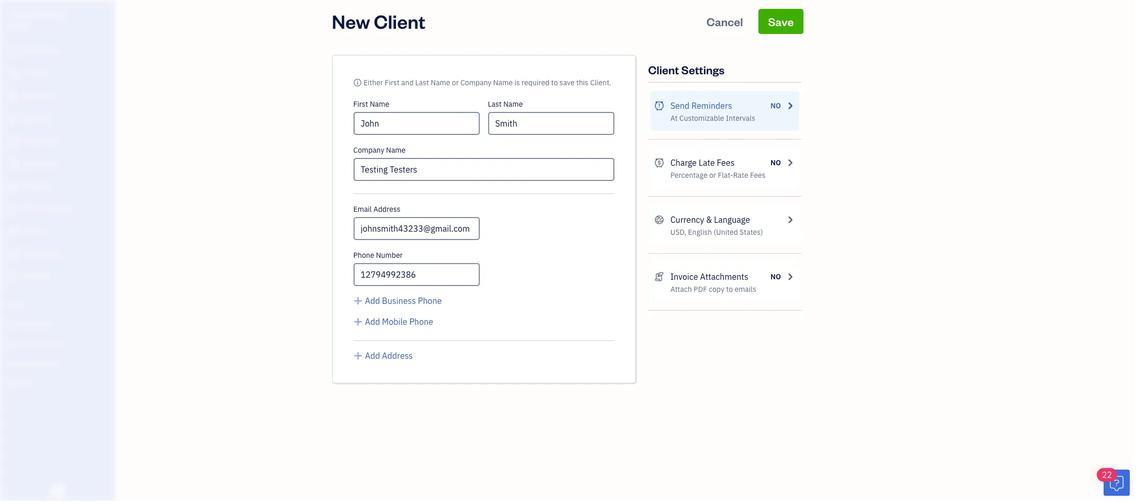 Task type: vqa. For each thing, say whether or not it's contained in the screenshot.
see where your money's coming from where
no



Task type: locate. For each thing, give the bounding box(es) containing it.
emails
[[735, 285, 756, 294]]

phone right mobile
[[409, 317, 433, 327]]

add down add mobile phone button
[[365, 351, 380, 361]]

1 chevronright image from the top
[[785, 157, 795, 169]]

or
[[452, 78, 459, 87], [709, 171, 716, 180]]

1 horizontal spatial or
[[709, 171, 716, 180]]

currency & language
[[670, 215, 750, 225]]

3 no from the top
[[771, 272, 781, 282]]

apps
[[8, 301, 23, 310]]

2 vertical spatial phone
[[409, 317, 433, 327]]

expense image
[[7, 159, 19, 170]]

percentage or flat-rate fees
[[670, 171, 766, 180]]

1 vertical spatial plus image
[[353, 316, 363, 328]]

either first and last name or company name is required to save this client.
[[363, 78, 611, 87]]

1 horizontal spatial settings
[[681, 62, 725, 77]]

1 horizontal spatial first
[[385, 78, 400, 87]]

0 horizontal spatial or
[[452, 78, 459, 87]]

owner
[[8, 21, 29, 29]]

1 vertical spatial add
[[365, 317, 380, 327]]

name for company name
[[386, 146, 406, 155]]

and right items
[[25, 340, 36, 348]]

payment image
[[7, 137, 19, 147]]

name down either
[[370, 100, 389, 109]]

send
[[670, 101, 690, 111]]

cancel
[[706, 14, 743, 29]]

plus image left mobile
[[353, 316, 363, 328]]

plus image
[[353, 295, 363, 307], [353, 316, 363, 328], [353, 350, 363, 362]]

company down "first name"
[[353, 146, 384, 155]]

add address
[[365, 351, 413, 361]]

(united
[[714, 228, 738, 237]]

1 vertical spatial client
[[648, 62, 679, 77]]

address
[[373, 205, 400, 214], [382, 351, 413, 361]]

phone inside button
[[409, 317, 433, 327]]

first
[[385, 78, 400, 87], [353, 100, 368, 109]]

and
[[401, 78, 414, 87], [25, 340, 36, 348]]

Phone Number text field
[[353, 263, 480, 287]]

Last Name text field
[[488, 112, 614, 135]]

0 vertical spatial fees
[[717, 158, 735, 168]]

1 vertical spatial chevronright image
[[785, 214, 795, 226]]

fees right rate
[[750, 171, 766, 180]]

english
[[688, 228, 712, 237]]

fees up flat-
[[717, 158, 735, 168]]

members
[[26, 321, 53, 329]]

add left business
[[365, 296, 380, 306]]

1 plus image from the top
[[353, 295, 363, 307]]

items and services
[[8, 340, 63, 348]]

client right new
[[374, 9, 425, 34]]

and inside 'link'
[[25, 340, 36, 348]]

no
[[771, 101, 781, 111], [771, 158, 781, 168], [771, 272, 781, 282]]

add mobile phone button
[[353, 316, 433, 328]]

chevronright image
[[785, 100, 795, 112], [785, 271, 795, 283]]

1 vertical spatial to
[[726, 285, 733, 294]]

bank
[[8, 359, 23, 368]]

services
[[38, 340, 63, 348]]

phone left number at the left of page
[[353, 251, 374, 260]]

freshbooks image
[[49, 485, 66, 498]]

name down is
[[503, 100, 523, 109]]

2 vertical spatial no
[[771, 272, 781, 282]]

plus image left business
[[353, 295, 363, 307]]

first right either
[[385, 78, 400, 87]]

name for first name
[[370, 100, 389, 109]]

0 vertical spatial no
[[771, 101, 781, 111]]

2 no from the top
[[771, 158, 781, 168]]

First Name text field
[[353, 112, 480, 135]]

22
[[1102, 470, 1112, 481]]

attach pdf copy to emails
[[670, 285, 756, 294]]

to
[[551, 78, 558, 87], [726, 285, 733, 294]]

client image
[[7, 69, 19, 80]]

company
[[460, 78, 491, 87], [353, 146, 384, 155]]

2 vertical spatial plus image
[[353, 350, 363, 362]]

settings
[[681, 62, 725, 77], [8, 379, 32, 387]]

no for send reminders
[[771, 101, 781, 111]]

0 vertical spatial address
[[373, 205, 400, 214]]

phone down phone number text box on the left of the page
[[418, 296, 442, 306]]

1 add from the top
[[365, 296, 380, 306]]

required
[[522, 78, 549, 87]]

1 vertical spatial settings
[[8, 379, 32, 387]]

intervals
[[726, 114, 755, 123]]

charge late fees
[[670, 158, 735, 168]]

fees
[[717, 158, 735, 168], [750, 171, 766, 180]]

and right either
[[401, 78, 414, 87]]

1 chevronright image from the top
[[785, 100, 795, 112]]

1 vertical spatial and
[[25, 340, 36, 348]]

0 vertical spatial chevronright image
[[785, 100, 795, 112]]

settings down bank
[[8, 379, 32, 387]]

0 vertical spatial to
[[551, 78, 558, 87]]

last up "first name" 'text field'
[[415, 78, 429, 87]]

language
[[714, 215, 750, 225]]

add mobile phone
[[365, 317, 433, 327]]

attach
[[670, 285, 692, 294]]

client up latereminders image
[[648, 62, 679, 77]]

team members link
[[3, 316, 112, 334]]

0 vertical spatial add
[[365, 296, 380, 306]]

0 horizontal spatial settings
[[8, 379, 32, 387]]

1 horizontal spatial to
[[726, 285, 733, 294]]

usd,
[[670, 228, 686, 237]]

0 vertical spatial and
[[401, 78, 414, 87]]

settings inside "link"
[[8, 379, 32, 387]]

2 chevronright image from the top
[[785, 214, 795, 226]]

main element
[[0, 0, 141, 502]]

bank connections
[[8, 359, 61, 368]]

attachments
[[700, 272, 748, 282]]

rate
[[733, 171, 748, 180]]

charge
[[670, 158, 697, 168]]

reminders
[[691, 101, 732, 111]]

add business phone
[[365, 296, 442, 306]]

3 plus image from the top
[[353, 350, 363, 362]]

address inside button
[[382, 351, 413, 361]]

add
[[365, 296, 380, 306], [365, 317, 380, 327], [365, 351, 380, 361]]

name
[[431, 78, 450, 87], [493, 78, 513, 87], [370, 100, 389, 109], [503, 100, 523, 109], [386, 146, 406, 155]]

report image
[[7, 272, 19, 282]]

either
[[363, 78, 383, 87]]

phone number
[[353, 251, 403, 260]]

0 vertical spatial client
[[374, 9, 425, 34]]

name left is
[[493, 78, 513, 87]]

latefees image
[[655, 157, 664, 169]]

last down either first and last name or company name is required to save this client.
[[488, 100, 502, 109]]

invoice image
[[7, 114, 19, 125]]

1 vertical spatial phone
[[418, 296, 442, 306]]

items
[[8, 340, 24, 348]]

Company Name text field
[[353, 158, 614, 181]]

2 add from the top
[[365, 317, 380, 327]]

add business phone button
[[353, 295, 442, 307]]

number
[[376, 251, 403, 260]]

add left mobile
[[365, 317, 380, 327]]

address for add address
[[382, 351, 413, 361]]

business
[[382, 296, 416, 306]]

3 add from the top
[[365, 351, 380, 361]]

connections
[[24, 359, 61, 368]]

0 vertical spatial or
[[452, 78, 459, 87]]

states)
[[740, 228, 763, 237]]

no for charge late fees
[[771, 158, 781, 168]]

client settings
[[648, 62, 725, 77]]

1 no from the top
[[771, 101, 781, 111]]

to right copy
[[726, 285, 733, 294]]

james peterson owner
[[8, 9, 65, 29]]

1 horizontal spatial company
[[460, 78, 491, 87]]

1 vertical spatial chevronright image
[[785, 271, 795, 283]]

add for add business phone
[[365, 296, 380, 306]]

customizable
[[679, 114, 724, 123]]

2 vertical spatial add
[[365, 351, 380, 361]]

1 vertical spatial fees
[[750, 171, 766, 180]]

0 vertical spatial chevronright image
[[785, 157, 795, 169]]

latereminders image
[[655, 100, 664, 112]]

to left save on the top of the page
[[551, 78, 558, 87]]

1 horizontal spatial fees
[[750, 171, 766, 180]]

plus image for add business phone
[[353, 295, 363, 307]]

first down 'primary' image
[[353, 100, 368, 109]]

add inside 'button'
[[365, 296, 380, 306]]

1 vertical spatial company
[[353, 146, 384, 155]]

address down add mobile phone
[[382, 351, 413, 361]]

new
[[332, 9, 370, 34]]

no for invoice attachments
[[771, 272, 781, 282]]

0 vertical spatial last
[[415, 78, 429, 87]]

2 plus image from the top
[[353, 316, 363, 328]]

client
[[374, 9, 425, 34], [648, 62, 679, 77]]

1 vertical spatial no
[[771, 158, 781, 168]]

items and services link
[[3, 335, 112, 354]]

primary image
[[353, 78, 362, 87]]

company up the 'last name'
[[460, 78, 491, 87]]

plus image left "add address"
[[353, 350, 363, 362]]

&
[[706, 215, 712, 225]]

1 vertical spatial address
[[382, 351, 413, 361]]

2 chevronright image from the top
[[785, 271, 795, 283]]

0 horizontal spatial and
[[25, 340, 36, 348]]

1 vertical spatial last
[[488, 100, 502, 109]]

0 horizontal spatial fees
[[717, 158, 735, 168]]

money image
[[7, 227, 19, 237]]

phone inside 'button'
[[418, 296, 442, 306]]

add address button
[[353, 350, 413, 362]]

late
[[699, 158, 715, 168]]

address right email on the left top
[[373, 205, 400, 214]]

settings up send reminders at right top
[[681, 62, 725, 77]]

0 horizontal spatial first
[[353, 100, 368, 109]]

name for last name
[[503, 100, 523, 109]]

0 vertical spatial plus image
[[353, 295, 363, 307]]

dashboard image
[[7, 47, 19, 57]]

0 vertical spatial phone
[[353, 251, 374, 260]]

last
[[415, 78, 429, 87], [488, 100, 502, 109]]

mobile
[[382, 317, 407, 327]]

chevronright image
[[785, 157, 795, 169], [785, 214, 795, 226]]

0 horizontal spatial last
[[415, 78, 429, 87]]

name down "first name" 'text field'
[[386, 146, 406, 155]]

email address
[[353, 205, 400, 214]]

0 vertical spatial settings
[[681, 62, 725, 77]]

phone
[[353, 251, 374, 260], [418, 296, 442, 306], [409, 317, 433, 327]]

new client
[[332, 9, 425, 34]]



Task type: describe. For each thing, give the bounding box(es) containing it.
1 horizontal spatial and
[[401, 78, 414, 87]]

timer image
[[7, 204, 19, 215]]

chevronright image for currency & language
[[785, 214, 795, 226]]

1 horizontal spatial last
[[488, 100, 502, 109]]

invoice attachments
[[670, 272, 748, 282]]

percentage
[[670, 171, 708, 180]]

add for add address
[[365, 351, 380, 361]]

chevronright image for send reminders
[[785, 100, 795, 112]]

bank connections link
[[3, 355, 112, 373]]

0 horizontal spatial company
[[353, 146, 384, 155]]

invoice
[[670, 272, 698, 282]]

0 vertical spatial company
[[460, 78, 491, 87]]

team
[[8, 321, 24, 329]]

address for email address
[[373, 205, 400, 214]]

currency
[[670, 215, 704, 225]]

22 button
[[1097, 469, 1130, 497]]

phone for add business phone
[[418, 296, 442, 306]]

company name
[[353, 146, 406, 155]]

chevronright image for invoice attachments
[[785, 271, 795, 283]]

estimate image
[[7, 92, 19, 102]]

save button
[[759, 9, 803, 34]]

last name
[[488, 100, 523, 109]]

is
[[514, 78, 520, 87]]

first name
[[353, 100, 389, 109]]

plus image for add address
[[353, 350, 363, 362]]

1 vertical spatial or
[[709, 171, 716, 180]]

chart image
[[7, 249, 19, 260]]

1 vertical spatial first
[[353, 100, 368, 109]]

cancel button
[[697, 9, 753, 34]]

resource center badge image
[[1104, 470, 1130, 497]]

chevronright image for no
[[785, 157, 795, 169]]

0 horizontal spatial client
[[374, 9, 425, 34]]

0 horizontal spatial to
[[551, 78, 558, 87]]

client.
[[590, 78, 611, 87]]

0 vertical spatial first
[[385, 78, 400, 87]]

Email Address text field
[[353, 217, 480, 240]]

this
[[576, 78, 588, 87]]

apps link
[[3, 296, 112, 315]]

copy
[[709, 285, 725, 294]]

settings link
[[3, 374, 112, 392]]

phone for add mobile phone
[[409, 317, 433, 327]]

name up "first name" 'text field'
[[431, 78, 450, 87]]

project image
[[7, 182, 19, 192]]

james
[[8, 9, 32, 19]]

usd, english (united states)
[[670, 228, 763, 237]]

flat-
[[718, 171, 733, 180]]

at
[[670, 114, 678, 123]]

invoices image
[[655, 271, 664, 283]]

email
[[353, 205, 372, 214]]

save
[[560, 78, 575, 87]]

send reminders
[[670, 101, 732, 111]]

plus image for add mobile phone
[[353, 316, 363, 328]]

pdf
[[694, 285, 707, 294]]

1 horizontal spatial client
[[648, 62, 679, 77]]

peterson
[[33, 9, 65, 19]]

save
[[768, 14, 794, 29]]

team members
[[8, 321, 53, 329]]

currencyandlanguage image
[[655, 214, 664, 226]]

at customizable intervals
[[670, 114, 755, 123]]

add for add mobile phone
[[365, 317, 380, 327]]



